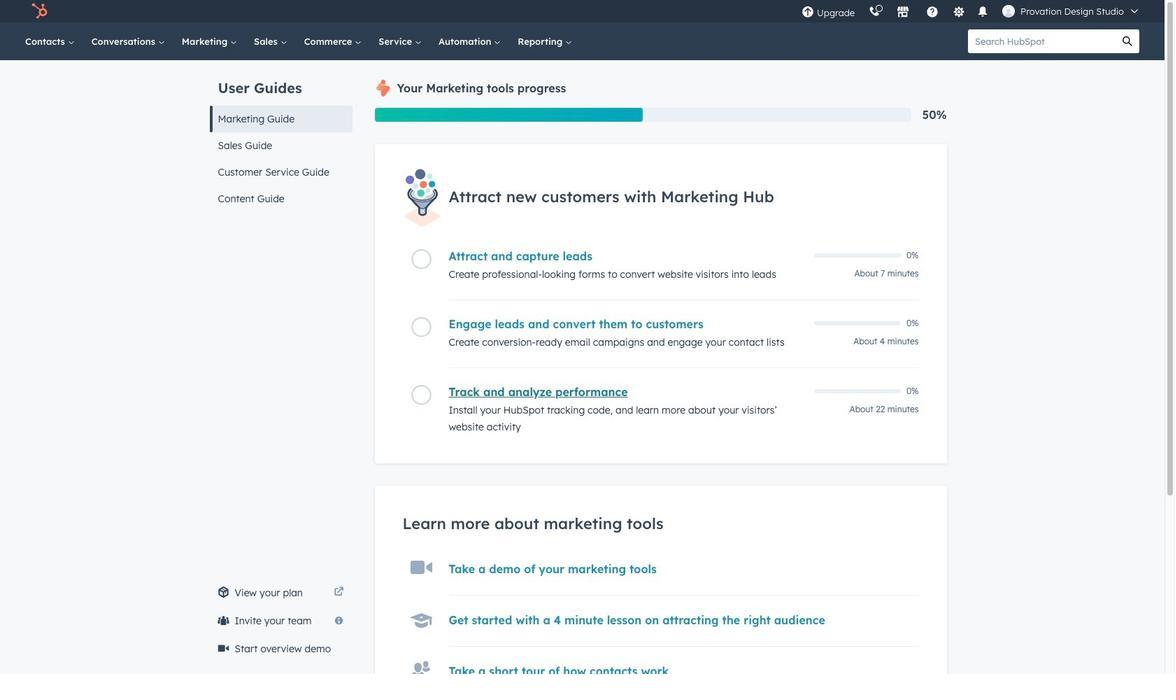 Task type: describe. For each thing, give the bounding box(es) containing it.
Search HubSpot search field
[[969, 29, 1116, 53]]

user guides element
[[210, 60, 352, 212]]

james peterson image
[[1003, 5, 1016, 17]]



Task type: locate. For each thing, give the bounding box(es) containing it.
marketplaces image
[[897, 6, 910, 19]]

link opens in a new window image
[[334, 584, 344, 601]]

link opens in a new window image
[[334, 587, 344, 598]]

menu
[[795, 0, 1149, 22]]

progress bar
[[375, 108, 643, 122]]



